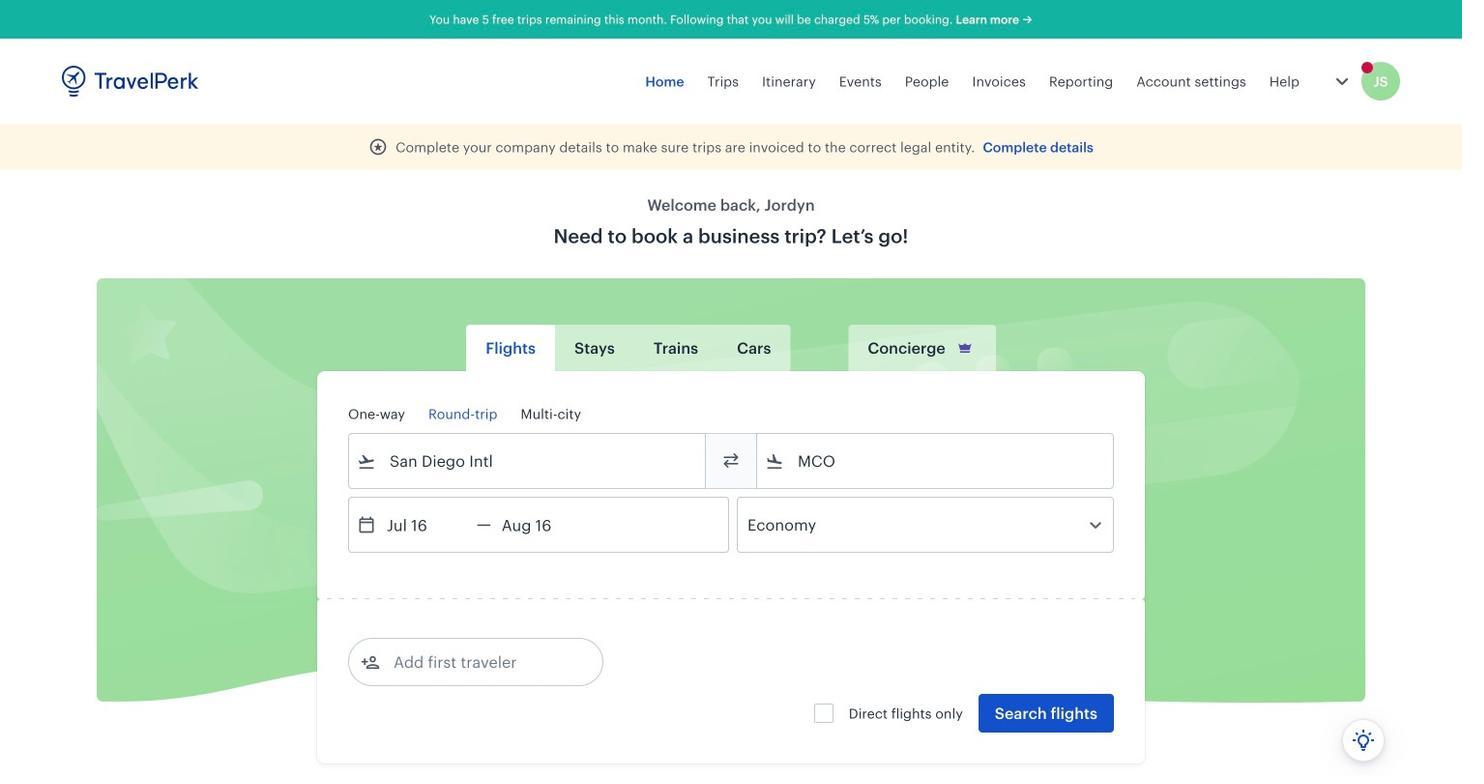 Task type: vqa. For each thing, say whether or not it's contained in the screenshot.
'Add first traveler' search box
yes



Task type: describe. For each thing, give the bounding box(es) containing it.
To search field
[[785, 446, 1088, 477]]

Depart text field
[[376, 498, 477, 552]]



Task type: locate. For each thing, give the bounding box(es) containing it.
Return text field
[[491, 498, 592, 552]]

From search field
[[376, 446, 680, 477]]

Add first traveler search field
[[380, 647, 581, 678]]



